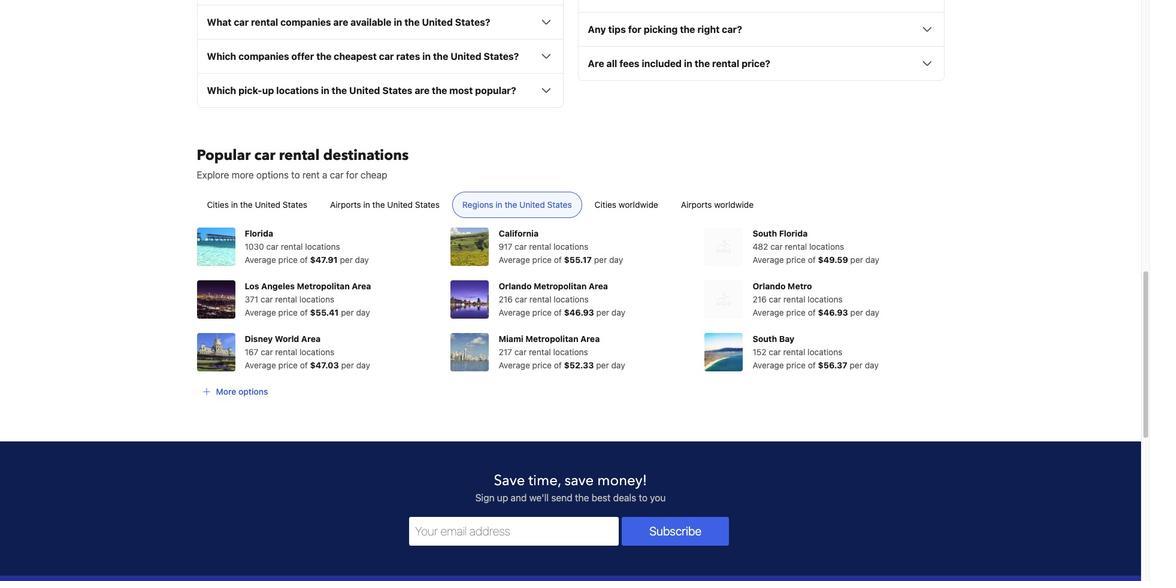 Task type: describe. For each thing, give the bounding box(es) containing it.
rental inside orlando metropolitan area 216 car rental locations average price of $46.93 per day
[[530, 294, 552, 305]]

we'll
[[530, 493, 549, 504]]

a
[[322, 170, 328, 181]]

167
[[245, 347, 259, 357]]

save
[[565, 471, 594, 491]]

cheap car rental in orlando metro image
[[705, 281, 743, 319]]

Your email address email field
[[409, 517, 619, 546]]

price inside florida 1030 car rental locations average price of $47.91 per day
[[278, 255, 298, 265]]

482
[[753, 242, 769, 252]]

united inside "button"
[[255, 200, 281, 210]]

average inside los angeles metropolitan area 371 car rental locations average price of $55.41 per day
[[245, 308, 276, 318]]

south florida 482 car rental locations average price of $49.59 per day
[[753, 229, 880, 265]]

what car rental companies are available in the united states? button
[[207, 15, 554, 30]]

the down cheap
[[373, 200, 385, 210]]

216 inside orlando metropolitan area 216 car rental locations average price of $46.93 per day
[[499, 294, 513, 305]]

most
[[450, 85, 473, 96]]

save time, save money! footer
[[0, 441, 1142, 581]]

car inside dropdown button
[[379, 51, 394, 62]]

included
[[642, 58, 682, 69]]

the left right
[[680, 24, 696, 35]]

world
[[275, 334, 299, 344]]

rates
[[396, 51, 420, 62]]

metro
[[788, 281, 813, 291]]

cities in the united states
[[207, 200, 308, 210]]

$56.37
[[818, 360, 848, 371]]

locations inside miami metropolitan area 217 car rental locations average price of $52.33 per day
[[554, 347, 588, 357]]

for inside dropdown button
[[629, 24, 642, 35]]

subscribe button
[[622, 517, 729, 546]]

price inside orlando metropolitan area 216 car rental locations average price of $46.93 per day
[[533, 308, 552, 318]]

car inside miami metropolitan area 217 car rental locations average price of $52.33 per day
[[515, 347, 527, 357]]

airports in the united states
[[330, 200, 440, 210]]

price inside los angeles metropolitan area 371 car rental locations average price of $55.41 per day
[[278, 308, 298, 318]]

deals
[[614, 493, 637, 504]]

companies inside dropdown button
[[281, 17, 331, 28]]

car inside florida 1030 car rental locations average price of $47.91 per day
[[266, 242, 279, 252]]

south for 152
[[753, 334, 778, 344]]

fees
[[620, 58, 640, 69]]

disney
[[245, 334, 273, 344]]

371
[[245, 294, 259, 305]]

options inside button
[[239, 387, 268, 397]]

area for orlando metropolitan area 216 car rental locations average price of $46.93 per day
[[589, 281, 608, 291]]

average inside south florida 482 car rental locations average price of $49.59 per day
[[753, 255, 784, 265]]

offer
[[292, 51, 314, 62]]

917
[[499, 242, 513, 252]]

average inside orlando metropolitan area 216 car rental locations average price of $46.93 per day
[[499, 308, 530, 318]]

any tips for picking the right car?
[[588, 24, 743, 35]]

216 inside orlando metro 216 car rental locations average price of $46.93 per day
[[753, 294, 767, 305]]

in inside are all fees included in the rental price? dropdown button
[[684, 58, 693, 69]]

to inside save time, save money! sign up and we'll send the best deals to you
[[639, 493, 648, 504]]

per inside disney world area 167 car rental locations average price of $47.03 per day
[[341, 360, 354, 371]]

orlando metro 216 car rental locations average price of $46.93 per day
[[753, 281, 880, 318]]

airports for airports worldwide
[[681, 200, 712, 210]]

regions
[[463, 200, 494, 210]]

cities in the united states button
[[197, 192, 318, 218]]

florida inside florida 1030 car rental locations average price of $47.91 per day
[[245, 229, 273, 239]]

in inside cities in the united states "button"
[[231, 200, 238, 210]]

states? inside what car rental companies are available in the united states? dropdown button
[[455, 17, 491, 28]]

all
[[607, 58, 618, 69]]

day inside south florida 482 car rental locations average price of $49.59 per day
[[866, 255, 880, 265]]

which for which pick-up locations in the united states are the most popular?
[[207, 85, 236, 96]]

the inside save time, save money! sign up and we'll send the best deals to you
[[575, 493, 589, 504]]

best
[[592, 493, 611, 504]]

average inside miami metropolitan area 217 car rental locations average price of $52.33 per day
[[499, 360, 530, 371]]

in inside "airports in the united states" button
[[364, 200, 370, 210]]

los angeles metropolitan area 371 car rental locations average price of $55.41 per day
[[245, 281, 371, 318]]

car inside south florida 482 car rental locations average price of $49.59 per day
[[771, 242, 783, 252]]

money!
[[598, 471, 648, 491]]

average inside florida 1030 car rental locations average price of $47.91 per day
[[245, 255, 276, 265]]

cities worldwide
[[595, 200, 659, 210]]

$47.03
[[310, 360, 339, 371]]

car?
[[722, 24, 743, 35]]

tips
[[609, 24, 626, 35]]

popular car rental destinations explore more options to rent a car for cheap
[[197, 146, 409, 181]]

rental inside florida 1030 car rental locations average price of $47.91 per day
[[281, 242, 303, 252]]

price inside orlando metro 216 car rental locations average price of $46.93 per day
[[787, 308, 806, 318]]

the down cheapest
[[332, 85, 347, 96]]

angeles
[[261, 281, 295, 291]]

locations inside los angeles metropolitan area 371 car rental locations average price of $55.41 per day
[[300, 294, 335, 305]]

price inside miami metropolitan area 217 car rental locations average price of $52.33 per day
[[533, 360, 552, 371]]

per inside florida 1030 car rental locations average price of $47.91 per day
[[340, 255, 353, 265]]

car inside los angeles metropolitan area 371 car rental locations average price of $55.41 per day
[[261, 294, 273, 305]]

any
[[588, 24, 606, 35]]

in inside which pick-up locations in the united states are the most popular? dropdown button
[[321, 85, 330, 96]]

airports worldwide button
[[671, 192, 764, 218]]

day inside california 917 car rental locations average price of $55.17 per day
[[610, 255, 623, 265]]

send
[[552, 493, 573, 504]]

which pick-up locations in the united states are the most popular?
[[207, 85, 516, 96]]

california
[[499, 229, 539, 239]]

florida inside south florida 482 car rental locations average price of $49.59 per day
[[780, 229, 808, 239]]

states inside dropdown button
[[383, 85, 413, 96]]

cheap car rental in south florida image
[[705, 228, 743, 266]]

which companies offer the cheapest car rates  in the united states? button
[[207, 49, 554, 64]]

the down right
[[695, 58, 710, 69]]

and
[[511, 493, 527, 504]]

average inside south bay 152 car rental locations average price of $56.37 per day
[[753, 360, 784, 371]]

in inside what car rental companies are available in the united states? dropdown button
[[394, 17, 402, 28]]

popular
[[197, 146, 251, 166]]

cheapest
[[334, 51, 377, 62]]

day inside disney world area 167 car rental locations average price of $47.03 per day
[[356, 360, 370, 371]]

you
[[650, 493, 666, 504]]

los
[[245, 281, 259, 291]]

any tips for picking the right car? button
[[588, 22, 935, 37]]

1030
[[245, 242, 264, 252]]

the right "rates"
[[433, 51, 449, 62]]

locations inside disney world area 167 car rental locations average price of $47.03 per day
[[300, 347, 335, 357]]

worldwide for cities worldwide
[[619, 200, 659, 210]]

$49.59
[[818, 255, 849, 265]]

rental inside california 917 car rental locations average price of $55.17 per day
[[529, 242, 552, 252]]

cheap car rental in south bay image
[[705, 333, 743, 372]]

price?
[[742, 58, 771, 69]]

right
[[698, 24, 720, 35]]

car right a in the left top of the page
[[330, 170, 344, 181]]

cheap car rental in los angeles metropolitan area image
[[197, 281, 235, 319]]

per inside south bay 152 car rental locations average price of $56.37 per day
[[850, 360, 863, 371]]

of inside orlando metropolitan area 216 car rental locations average price of $46.93 per day
[[554, 308, 562, 318]]

cities for cities in the united states
[[207, 200, 229, 210]]

price inside disney world area 167 car rental locations average price of $47.03 per day
[[278, 360, 298, 371]]

average inside disney world area 167 car rental locations average price of $47.03 per day
[[245, 360, 276, 371]]

destinations
[[323, 146, 409, 166]]

locations inside florida 1030 car rental locations average price of $47.91 per day
[[305, 242, 340, 252]]

more options button
[[197, 381, 273, 403]]

south for 482
[[753, 229, 778, 239]]

$52.33
[[564, 360, 594, 371]]

152
[[753, 347, 767, 357]]

the up california
[[505, 200, 517, 210]]

disney world area 167 car rental locations average price of $47.03 per day
[[245, 334, 370, 371]]

orlando metropolitan area 216 car rental locations average price of $46.93 per day
[[499, 281, 626, 318]]

price inside south bay 152 car rental locations average price of $56.37 per day
[[787, 360, 806, 371]]

regions in the united states button
[[452, 192, 582, 218]]

what
[[207, 17, 232, 28]]

states? inside which companies offer the cheapest car rates  in the united states? dropdown button
[[484, 51, 519, 62]]

more
[[232, 170, 254, 181]]

states for airports in the united states
[[415, 200, 440, 210]]

more
[[216, 387, 236, 397]]



Task type: locate. For each thing, give the bounding box(es) containing it.
up inside dropdown button
[[262, 85, 274, 96]]

car inside south bay 152 car rental locations average price of $56.37 per day
[[769, 347, 781, 357]]

1 cities from the left
[[207, 200, 229, 210]]

rental inside south bay 152 car rental locations average price of $56.37 per day
[[784, 347, 806, 357]]

1 horizontal spatial up
[[497, 493, 508, 504]]

of left the $47.91 on the top left of the page
[[300, 255, 308, 265]]

car right 167
[[261, 347, 273, 357]]

companies up the offer
[[281, 17, 331, 28]]

$46.93 up miami metropolitan area 217 car rental locations average price of $52.33 per day
[[564, 308, 595, 318]]

rental inside orlando metro 216 car rental locations average price of $46.93 per day
[[784, 294, 806, 305]]

1 airports from the left
[[330, 200, 361, 210]]

up inside save time, save money! sign up and we'll send the best deals to you
[[497, 493, 508, 504]]

locations down $55.17
[[554, 294, 589, 305]]

car inside california 917 car rental locations average price of $55.17 per day
[[515, 242, 527, 252]]

rental inside what car rental companies are available in the united states? dropdown button
[[251, 17, 278, 28]]

1 horizontal spatial orlando
[[753, 281, 786, 291]]

1 $46.93 from the left
[[564, 308, 595, 318]]

2 which from the top
[[207, 85, 236, 96]]

of inside california 917 car rental locations average price of $55.17 per day
[[554, 255, 562, 265]]

price up angeles
[[278, 255, 298, 265]]

$55.17
[[564, 255, 592, 265]]

metropolitan down $55.17
[[534, 281, 587, 291]]

rental down world
[[275, 347, 297, 357]]

1 which from the top
[[207, 51, 236, 62]]

states?
[[455, 17, 491, 28], [484, 51, 519, 62]]

cheap car rental in florida image
[[197, 228, 235, 266]]

of inside south florida 482 car rental locations average price of $49.59 per day
[[808, 255, 816, 265]]

worldwide inside button
[[715, 200, 754, 210]]

locations inside orlando metro 216 car rental locations average price of $46.93 per day
[[808, 294, 843, 305]]

1 vertical spatial are
[[415, 85, 430, 96]]

1 florida from the left
[[245, 229, 273, 239]]

0 vertical spatial are
[[334, 17, 348, 28]]

price inside california 917 car rental locations average price of $55.17 per day
[[533, 255, 552, 265]]

price inside south florida 482 car rental locations average price of $49.59 per day
[[787, 255, 806, 265]]

picking
[[644, 24, 678, 35]]

0 horizontal spatial worldwide
[[619, 200, 659, 210]]

are all fees included in the rental price? button
[[588, 57, 935, 71]]

rental inside south florida 482 car rental locations average price of $49.59 per day
[[785, 242, 807, 252]]

0 vertical spatial up
[[262, 85, 274, 96]]

worldwide
[[619, 200, 659, 210], [715, 200, 754, 210]]

car right 'what'
[[234, 17, 249, 28]]

per right $49.59
[[851, 255, 864, 265]]

car inside disney world area 167 car rental locations average price of $47.03 per day
[[261, 347, 273, 357]]

per inside orlando metro 216 car rental locations average price of $46.93 per day
[[851, 308, 864, 318]]

airports in the united states button
[[320, 192, 450, 218]]

per right $52.33
[[597, 360, 609, 371]]

cheap car rental in disney world area image
[[197, 333, 235, 372]]

in right "rates"
[[423, 51, 431, 62]]

states inside "button"
[[283, 200, 308, 210]]

day inside miami metropolitan area 217 car rental locations average price of $52.33 per day
[[612, 360, 626, 371]]

rental right 482
[[785, 242, 807, 252]]

of inside miami metropolitan area 217 car rental locations average price of $52.33 per day
[[554, 360, 562, 371]]

cheap car rental in orlando metropolitan area image
[[451, 281, 489, 319]]

california 917 car rental locations average price of $55.17 per day
[[499, 229, 623, 265]]

states
[[383, 85, 413, 96], [283, 200, 308, 210], [415, 200, 440, 210], [548, 200, 572, 210]]

price down bay
[[787, 360, 806, 371]]

in right regions
[[496, 200, 503, 210]]

price up world
[[278, 308, 298, 318]]

which for which companies offer the cheapest car rates  in the united states?
[[207, 51, 236, 62]]

to
[[291, 170, 300, 181], [639, 493, 648, 504]]

the left most
[[432, 85, 447, 96]]

miami
[[499, 334, 524, 344]]

1 vertical spatial companies
[[239, 51, 289, 62]]

0 vertical spatial for
[[629, 24, 642, 35]]

in inside regions in the united states button
[[496, 200, 503, 210]]

which pick-up locations in the united states are the most popular? button
[[207, 83, 554, 98]]

explore
[[197, 170, 229, 181]]

of
[[300, 255, 308, 265], [554, 255, 562, 265], [808, 255, 816, 265], [300, 308, 308, 318], [554, 308, 562, 318], [808, 308, 816, 318], [300, 360, 308, 371], [554, 360, 562, 371], [808, 360, 816, 371]]

locations up $49.59
[[810, 242, 845, 252]]

more options
[[216, 387, 268, 397]]

2 cities from the left
[[595, 200, 617, 210]]

rental right "217"
[[529, 347, 551, 357]]

in down more
[[231, 200, 238, 210]]

2 south from the top
[[753, 334, 778, 344]]

of left $47.03
[[300, 360, 308, 371]]

cities
[[207, 200, 229, 210], [595, 200, 617, 210]]

1 vertical spatial for
[[346, 170, 358, 181]]

price down metro
[[787, 308, 806, 318]]

price
[[278, 255, 298, 265], [533, 255, 552, 265], [787, 255, 806, 265], [278, 308, 298, 318], [533, 308, 552, 318], [787, 308, 806, 318], [278, 360, 298, 371], [533, 360, 552, 371], [787, 360, 806, 371]]

1 horizontal spatial airports
[[681, 200, 712, 210]]

average down 167
[[245, 360, 276, 371]]

per inside california 917 car rental locations average price of $55.17 per day
[[594, 255, 607, 265]]

what car rental companies are available in the united states?
[[207, 17, 491, 28]]

florida 1030 car rental locations average price of $47.91 per day
[[245, 229, 369, 265]]

2 $46.93 from the left
[[818, 308, 849, 318]]

the
[[405, 17, 420, 28], [680, 24, 696, 35], [316, 51, 332, 62], [433, 51, 449, 62], [695, 58, 710, 69], [332, 85, 347, 96], [432, 85, 447, 96], [240, 200, 253, 210], [373, 200, 385, 210], [505, 200, 517, 210], [575, 493, 589, 504]]

per right $47.03
[[341, 360, 354, 371]]

orlando for 216
[[499, 281, 532, 291]]

cheap car rental in miami metropolitan area image
[[451, 333, 489, 372]]

0 horizontal spatial orlando
[[499, 281, 532, 291]]

which companies offer the cheapest car rates  in the united states?
[[207, 51, 519, 62]]

0 horizontal spatial up
[[262, 85, 274, 96]]

in down which companies offer the cheapest car rates  in the united states?
[[321, 85, 330, 96]]

south
[[753, 229, 778, 239], [753, 334, 778, 344]]

options
[[257, 170, 289, 181], [239, 387, 268, 397]]

car right the "popular"
[[254, 146, 276, 166]]

0 horizontal spatial 216
[[499, 294, 513, 305]]

rental inside miami metropolitan area 217 car rental locations average price of $52.33 per day
[[529, 347, 551, 357]]

per up south bay 152 car rental locations average price of $56.37 per day
[[851, 308, 864, 318]]

per
[[340, 255, 353, 265], [594, 255, 607, 265], [851, 255, 864, 265], [341, 308, 354, 318], [597, 308, 610, 318], [851, 308, 864, 318], [341, 360, 354, 371], [597, 360, 609, 371], [850, 360, 863, 371]]

orlando for car
[[753, 281, 786, 291]]

0 horizontal spatial to
[[291, 170, 300, 181]]

in
[[394, 17, 402, 28], [423, 51, 431, 62], [684, 58, 693, 69], [321, 85, 330, 96], [231, 200, 238, 210], [364, 200, 370, 210], [496, 200, 503, 210]]

states for regions in the united states
[[548, 200, 572, 210]]

south up 482
[[753, 229, 778, 239]]

per right $55.41 on the bottom
[[341, 308, 354, 318]]

car right 1030 on the top left of page
[[266, 242, 279, 252]]

1 vertical spatial states?
[[484, 51, 519, 62]]

0 horizontal spatial are
[[334, 17, 348, 28]]

cities for cities worldwide
[[595, 200, 617, 210]]

1 vertical spatial south
[[753, 334, 778, 344]]

0 vertical spatial options
[[257, 170, 289, 181]]

0 vertical spatial companies
[[281, 17, 331, 28]]

day inside orlando metropolitan area 216 car rental locations average price of $46.93 per day
[[612, 308, 626, 318]]

1 horizontal spatial are
[[415, 85, 430, 96]]

rental inside disney world area 167 car rental locations average price of $47.03 per day
[[275, 347, 297, 357]]

cheap
[[361, 170, 388, 181]]

tab list
[[187, 192, 954, 219]]

in right available
[[394, 17, 402, 28]]

locations inside california 917 car rental locations average price of $55.17 per day
[[554, 242, 589, 252]]

0 horizontal spatial for
[[346, 170, 358, 181]]

rent
[[303, 170, 320, 181]]

of inside south bay 152 car rental locations average price of $56.37 per day
[[808, 360, 816, 371]]

car inside dropdown button
[[234, 17, 249, 28]]

are down "rates"
[[415, 85, 430, 96]]

up
[[262, 85, 274, 96], [497, 493, 508, 504]]

car right "217"
[[515, 347, 527, 357]]

cities worldwide button
[[585, 192, 669, 218]]

of inside disney world area 167 car rental locations average price of $47.03 per day
[[300, 360, 308, 371]]

states down "rates"
[[383, 85, 413, 96]]

car down california
[[515, 242, 527, 252]]

options right more at the left
[[239, 387, 268, 397]]

in inside which companies offer the cheapest car rates  in the united states? dropdown button
[[423, 51, 431, 62]]

florida
[[245, 229, 273, 239], [780, 229, 808, 239]]

locations inside south florida 482 car rental locations average price of $49.59 per day
[[810, 242, 845, 252]]

cities inside "button"
[[207, 200, 229, 210]]

south up 152
[[753, 334, 778, 344]]

per inside miami metropolitan area 217 car rental locations average price of $52.33 per day
[[597, 360, 609, 371]]

tab list containing cities in the united states
[[187, 192, 954, 219]]

bay
[[780, 334, 795, 344]]

the down more
[[240, 200, 253, 210]]

average inside california 917 car rental locations average price of $55.17 per day
[[499, 255, 530, 265]]

are all fees included in the rental price?
[[588, 58, 771, 69]]

car right 152
[[769, 347, 781, 357]]

2 airports from the left
[[681, 200, 712, 210]]

2 216 from the left
[[753, 294, 767, 305]]

$46.93
[[564, 308, 595, 318], [818, 308, 849, 318]]

to inside popular car rental destinations explore more options to rent a car for cheap
[[291, 170, 300, 181]]

locations up $55.41 on the bottom
[[300, 294, 335, 305]]

0 vertical spatial south
[[753, 229, 778, 239]]

car inside orlando metropolitan area 216 car rental locations average price of $46.93 per day
[[515, 294, 528, 305]]

metropolitan up $52.33
[[526, 334, 579, 344]]

locations up $47.03
[[300, 347, 335, 357]]

for right the tips
[[629, 24, 642, 35]]

which left pick-
[[207, 85, 236, 96]]

car right 482
[[771, 242, 783, 252]]

2 orlando from the left
[[753, 281, 786, 291]]

0 horizontal spatial $46.93
[[564, 308, 595, 318]]

which down 'what'
[[207, 51, 236, 62]]

$46.93 inside orlando metro 216 car rental locations average price of $46.93 per day
[[818, 308, 849, 318]]

rental up rent
[[279, 146, 320, 166]]

metropolitan inside los angeles metropolitan area 371 car rental locations average price of $55.41 per day
[[297, 281, 350, 291]]

florida up 1030 on the top left of page
[[245, 229, 273, 239]]

for inside popular car rental destinations explore more options to rent a car for cheap
[[346, 170, 358, 181]]

0 horizontal spatial florida
[[245, 229, 273, 239]]

1 horizontal spatial $46.93
[[818, 308, 849, 318]]

worldwide inside button
[[619, 200, 659, 210]]

day inside orlando metro 216 car rental locations average price of $46.93 per day
[[866, 308, 880, 318]]

$46.93 inside orlando metropolitan area 216 car rental locations average price of $46.93 per day
[[564, 308, 595, 318]]

south inside south bay 152 car rental locations average price of $56.37 per day
[[753, 334, 778, 344]]

locations inside orlando metropolitan area 216 car rental locations average price of $46.93 per day
[[554, 294, 589, 305]]

are left available
[[334, 17, 348, 28]]

airports down cheap
[[330, 200, 361, 210]]

per right the $47.91 on the top left of the page
[[340, 255, 353, 265]]

locations inside south bay 152 car rental locations average price of $56.37 per day
[[808, 347, 843, 357]]

south bay 152 car rental locations average price of $56.37 per day
[[753, 334, 879, 371]]

day inside florida 1030 car rental locations average price of $47.91 per day
[[355, 255, 369, 265]]

day inside south bay 152 car rental locations average price of $56.37 per day
[[865, 360, 879, 371]]

regions in the united states
[[463, 200, 572, 210]]

area inside miami metropolitan area 217 car rental locations average price of $52.33 per day
[[581, 334, 600, 344]]

1 vertical spatial up
[[497, 493, 508, 504]]

rental inside los angeles metropolitan area 371 car rental locations average price of $55.41 per day
[[275, 294, 297, 305]]

$55.41
[[310, 308, 339, 318]]

1 horizontal spatial cities
[[595, 200, 617, 210]]

price down california
[[533, 255, 552, 265]]

of inside florida 1030 car rental locations average price of $47.91 per day
[[300, 255, 308, 265]]

in right included
[[684, 58, 693, 69]]

save time, save money! sign up and we'll send the best deals to you
[[476, 471, 666, 504]]

average down 371
[[245, 308, 276, 318]]

time,
[[529, 471, 561, 491]]

1 horizontal spatial florida
[[780, 229, 808, 239]]

united inside dropdown button
[[422, 17, 453, 28]]

airports worldwide
[[681, 200, 754, 210]]

states left regions
[[415, 200, 440, 210]]

217
[[499, 347, 512, 357]]

rental right 1030 on the top left of page
[[281, 242, 303, 252]]

to left rent
[[291, 170, 300, 181]]

are
[[588, 58, 605, 69]]

save
[[494, 471, 525, 491]]

metropolitan for miami
[[526, 334, 579, 344]]

1 south from the top
[[753, 229, 778, 239]]

per right $55.17
[[594, 255, 607, 265]]

companies up pick-
[[239, 51, 289, 62]]

locations inside dropdown button
[[276, 85, 319, 96]]

average down 152
[[753, 360, 784, 371]]

area inside disney world area 167 car rental locations average price of $47.03 per day
[[301, 334, 321, 344]]

states up california 917 car rental locations average price of $55.17 per day
[[548, 200, 572, 210]]

miami metropolitan area 217 car rental locations average price of $52.33 per day
[[499, 334, 626, 371]]

the inside "button"
[[240, 200, 253, 210]]

the right the offer
[[316, 51, 332, 62]]

locations up the $47.91 on the top left of the page
[[305, 242, 340, 252]]

price left $52.33
[[533, 360, 552, 371]]

options right more
[[257, 170, 289, 181]]

rental left price?
[[713, 58, 740, 69]]

available
[[351, 17, 392, 28]]

metropolitan inside miami metropolitan area 217 car rental locations average price of $52.33 per day
[[526, 334, 579, 344]]

1 vertical spatial options
[[239, 387, 268, 397]]

rental right 'what'
[[251, 17, 278, 28]]

are inside dropdown button
[[334, 17, 348, 28]]

locations down metro
[[808, 294, 843, 305]]

average inside orlando metro 216 car rental locations average price of $46.93 per day
[[753, 308, 784, 318]]

worldwide for airports worldwide
[[715, 200, 754, 210]]

locations up $52.33
[[554, 347, 588, 357]]

average
[[245, 255, 276, 265], [499, 255, 530, 265], [753, 255, 784, 265], [245, 308, 276, 318], [499, 308, 530, 318], [753, 308, 784, 318], [245, 360, 276, 371], [499, 360, 530, 371], [753, 360, 784, 371]]

are inside dropdown button
[[415, 85, 430, 96]]

rental down metro
[[784, 294, 806, 305]]

$47.91
[[310, 255, 338, 265]]

per inside los angeles metropolitan area 371 car rental locations average price of $55.41 per day
[[341, 308, 354, 318]]

average up bay
[[753, 308, 784, 318]]

of inside los angeles metropolitan area 371 car rental locations average price of $55.41 per day
[[300, 308, 308, 318]]

companies inside dropdown button
[[239, 51, 289, 62]]

sign
[[476, 493, 495, 504]]

metropolitan for orlando
[[534, 281, 587, 291]]

of down metro
[[808, 308, 816, 318]]

states for cities in the united states
[[283, 200, 308, 210]]

of up miami metropolitan area 217 car rental locations average price of $52.33 per day
[[554, 308, 562, 318]]

1 horizontal spatial worldwide
[[715, 200, 754, 210]]

orlando left metro
[[753, 281, 786, 291]]

1 orlando from the left
[[499, 281, 532, 291]]

average down 1030 on the top left of page
[[245, 255, 276, 265]]

of left $49.59
[[808, 255, 816, 265]]

to left you
[[639, 493, 648, 504]]

companies
[[281, 17, 331, 28], [239, 51, 289, 62]]

for
[[629, 24, 642, 35], [346, 170, 358, 181]]

0 vertical spatial to
[[291, 170, 300, 181]]

1 vertical spatial which
[[207, 85, 236, 96]]

rental down california
[[529, 242, 552, 252]]

1 worldwide from the left
[[619, 200, 659, 210]]

1 216 from the left
[[499, 294, 513, 305]]

2 worldwide from the left
[[715, 200, 754, 210]]

day inside los angeles metropolitan area 371 car rental locations average price of $55.41 per day
[[356, 308, 370, 318]]

1 vertical spatial to
[[639, 493, 648, 504]]

216
[[499, 294, 513, 305], [753, 294, 767, 305]]

of inside orlando metro 216 car rental locations average price of $46.93 per day
[[808, 308, 816, 318]]

0 vertical spatial states?
[[455, 17, 491, 28]]

orlando down 917 at top left
[[499, 281, 532, 291]]

216 right cheap car rental in orlando metropolitan area image
[[499, 294, 513, 305]]

popular?
[[475, 85, 516, 96]]

average down "217"
[[499, 360, 530, 371]]

0 vertical spatial which
[[207, 51, 236, 62]]

area inside los angeles metropolitan area 371 car rental locations average price of $55.41 per day
[[352, 281, 371, 291]]

1 horizontal spatial for
[[629, 24, 642, 35]]

$46.93 up south bay 152 car rental locations average price of $56.37 per day
[[818, 308, 849, 318]]

states down rent
[[283, 200, 308, 210]]

area
[[352, 281, 371, 291], [589, 281, 608, 291], [301, 334, 321, 344], [581, 334, 600, 344]]

area for miami metropolitan area 217 car rental locations average price of $52.33 per day
[[581, 334, 600, 344]]

rental down california 917 car rental locations average price of $55.17 per day
[[530, 294, 552, 305]]

airports
[[330, 200, 361, 210], [681, 200, 712, 210]]

2 florida from the left
[[780, 229, 808, 239]]

price up miami metropolitan area 217 car rental locations average price of $52.33 per day
[[533, 308, 552, 318]]

1 horizontal spatial to
[[639, 493, 648, 504]]

in down cheap
[[364, 200, 370, 210]]

cheap car rental in california image
[[451, 228, 489, 266]]

per up miami metropolitan area 217 car rental locations average price of $52.33 per day
[[597, 308, 610, 318]]

per inside south florida 482 car rental locations average price of $49.59 per day
[[851, 255, 864, 265]]

orlando inside orlando metro 216 car rental locations average price of $46.93 per day
[[753, 281, 786, 291]]

pick-
[[239, 85, 262, 96]]

of left $55.41 on the bottom
[[300, 308, 308, 318]]

locations
[[276, 85, 319, 96], [305, 242, 340, 252], [554, 242, 589, 252], [810, 242, 845, 252], [300, 294, 335, 305], [554, 294, 589, 305], [808, 294, 843, 305], [300, 347, 335, 357], [554, 347, 588, 357], [808, 347, 843, 357]]

0 horizontal spatial cities
[[207, 200, 229, 210]]

the up "rates"
[[405, 17, 420, 28]]

average down 482
[[753, 255, 784, 265]]

car left "rates"
[[379, 51, 394, 62]]

area inside orlando metropolitan area 216 car rental locations average price of $46.93 per day
[[589, 281, 608, 291]]

florida up metro
[[780, 229, 808, 239]]

subscribe
[[650, 525, 702, 538]]

options inside popular car rental destinations explore more options to rent a car for cheap
[[257, 170, 289, 181]]

airports inside button
[[681, 200, 712, 210]]

cities inside button
[[595, 200, 617, 210]]

average up miami
[[499, 308, 530, 318]]

rental inside are all fees included in the rental price? dropdown button
[[713, 58, 740, 69]]

1 horizontal spatial 216
[[753, 294, 767, 305]]

airports for airports in the united states
[[330, 200, 361, 210]]

for left cheap
[[346, 170, 358, 181]]

of left $55.17
[[554, 255, 562, 265]]

area for disney world area 167 car rental locations average price of $47.03 per day
[[301, 334, 321, 344]]

0 horizontal spatial airports
[[330, 200, 361, 210]]

south inside south florida 482 car rental locations average price of $49.59 per day
[[753, 229, 778, 239]]



Task type: vqa. For each thing, say whether or not it's contained in the screenshot.
917
yes



